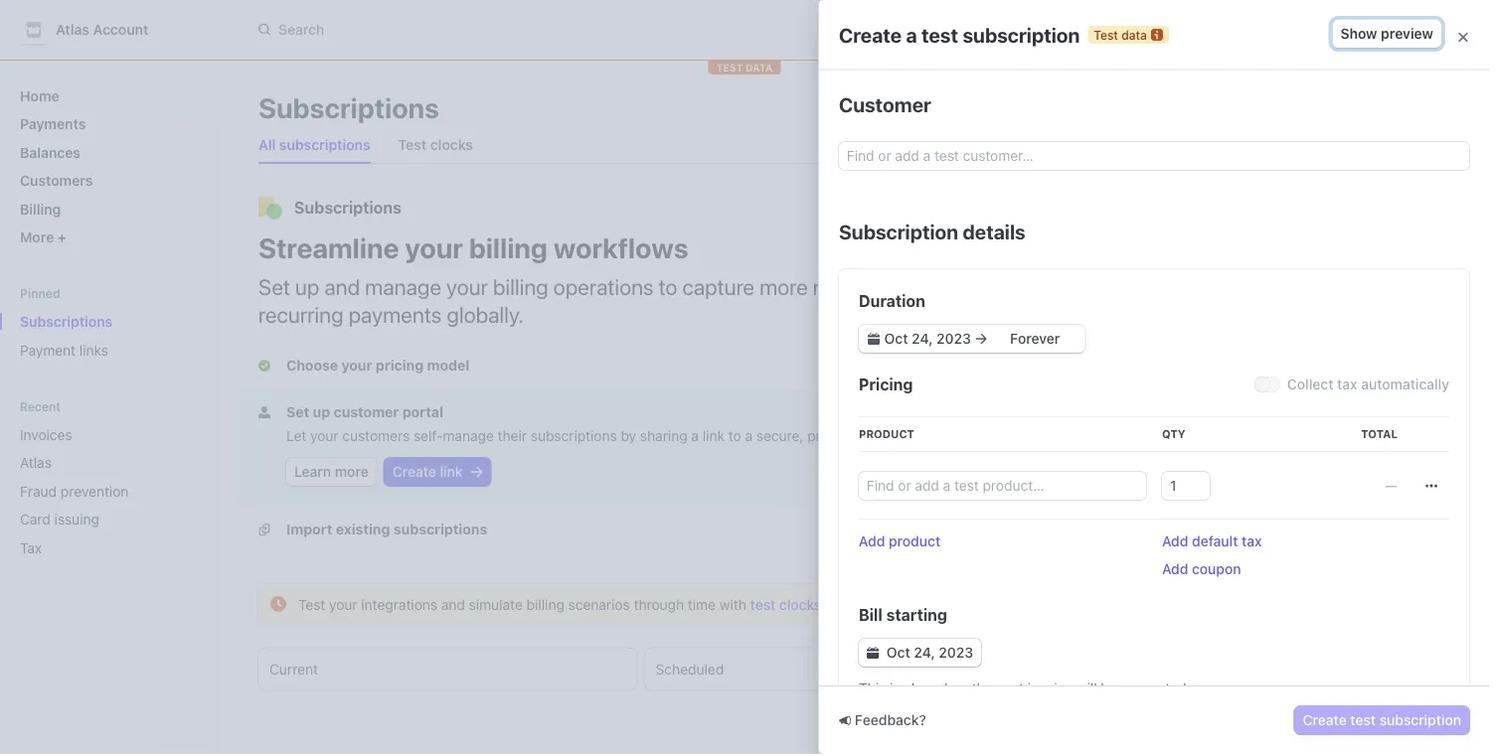 Task type: locate. For each thing, give the bounding box(es) containing it.
tax right default
[[1242, 533, 1262, 549]]

add default tax
[[1162, 533, 1262, 549]]

subscriptions up all subscriptions on the left of page
[[259, 91, 439, 124]]

2 vertical spatial create
[[1303, 712, 1347, 729]]

1 horizontal spatial a
[[745, 428, 753, 444]]

tax
[[1337, 376, 1358, 392], [1242, 533, 1262, 549]]

1 horizontal spatial more
[[760, 273, 808, 299]]

manage inside streamline your billing workflows set up and manage your billing operations to capture more revenue and accept recurring payments globally.
[[365, 273, 441, 299]]

tab list down .
[[259, 649, 1410, 690]]

let your customers self-manage their subscriptions by sharing a link to a secure, prebuilt customer portal.
[[286, 428, 966, 444]]

0 vertical spatial link
[[703, 428, 725, 444]]

self-
[[414, 428, 443, 444]]

time up invoicing,
[[1333, 372, 1361, 389]]

recurring inside streamline your billing workflows set up and manage your billing operations to capture more revenue and accept recurring payments globally.
[[259, 301, 344, 327]]

revenue left billing,
[[1235, 430, 1286, 446]]

svg image
[[868, 333, 880, 345], [259, 407, 270, 419], [471, 466, 483, 478], [1426, 480, 1438, 492], [867, 647, 879, 659]]

2 horizontal spatial subscription
[[1380, 712, 1462, 729]]

time left with
[[688, 597, 716, 613]]

billing
[[20, 201, 61, 217]]

revenue for 0.8% on recurring payments and one-time invoice payments
[[1090, 430, 1141, 446]]

integrations
[[361, 597, 437, 613]]

0 vertical spatial set
[[259, 273, 290, 299]]

0 horizontal spatial revenue
[[813, 273, 888, 299]]

1 horizontal spatial tax
[[1337, 376, 1358, 392]]

secure,
[[756, 428, 804, 444]]

card issuing link
[[12, 504, 175, 536]]

learn more
[[294, 464, 369, 480]]

customer down 'pricing'
[[860, 428, 921, 444]]

clocks
[[430, 137, 473, 153], [779, 597, 822, 613]]

recurring right 0.5%
[[1146, 267, 1204, 284]]

2 vertical spatial subscriptions
[[20, 314, 113, 330]]

2 horizontal spatial test
[[1351, 712, 1376, 729]]

None text field
[[1162, 472, 1210, 500]]

add inside add default tax button
[[1162, 533, 1189, 549]]

test up current
[[298, 597, 325, 613]]

add default tax button
[[1162, 531, 1262, 551]]

1 vertical spatial tax
[[1242, 533, 1262, 549]]

1 vertical spatial invoice
[[1028, 680, 1073, 696]]

create link link
[[385, 458, 491, 486]]

atlas left account
[[56, 21, 89, 38]]

payments
[[20, 116, 86, 132]]

24,
[[914, 644, 935, 661]]

revenue down subscription
[[813, 273, 888, 299]]

to
[[659, 273, 678, 299], [729, 428, 741, 444], [1159, 467, 1173, 484]]

to left scale
[[1159, 467, 1173, 484]]

subscriptions up payment links at the left of the page
[[20, 314, 113, 330]]

0 horizontal spatial tax
[[1242, 533, 1262, 549]]

0 vertical spatial create
[[839, 23, 902, 46]]

1 horizontal spatial clocks
[[779, 597, 822, 613]]

atlas for atlas account
[[56, 21, 89, 38]]

link down self-
[[440, 464, 463, 480]]

issuing
[[54, 512, 99, 528]]

prebuilt
[[808, 428, 857, 444]]

create
[[839, 23, 902, 46], [392, 464, 436, 480], [1303, 712, 1347, 729]]

time
[[1333, 372, 1361, 389], [688, 597, 716, 613]]

test right all subscriptions on the left of page
[[398, 137, 427, 153]]

0 vertical spatial to
[[659, 273, 678, 299]]

data
[[746, 62, 773, 73]]

upgrade to scale button
[[1090, 462, 1221, 490]]

set up let
[[286, 404, 309, 421]]

test your integrations and simulate billing scenarios through time with test clocks .
[[298, 597, 826, 613]]

invoicing,
[[1341, 413, 1401, 430]]

0 vertical spatial invoice
[[1364, 372, 1409, 389]]

revenue inside streamline your billing workflows set up and manage your billing operations to capture more revenue and accept recurring payments globally.
[[813, 273, 888, 299]]

0 vertical spatial subscriptions
[[259, 91, 439, 124]]

pinned element
[[12, 306, 203, 366]]

time inside 0.8% on recurring payments and one-time invoice payments automate quoting, subscription billing, invoicing, revenue recovery, and revenue recognition.
[[1333, 372, 1361, 389]]

add up the add coupon
[[1162, 533, 1189, 549]]

0 horizontal spatial to
[[659, 273, 678, 299]]

0 vertical spatial subscriptions
[[279, 137, 370, 153]]

developers
[[1041, 21, 1117, 38]]

tax inside button
[[1242, 533, 1262, 549]]

1 vertical spatial clocks
[[779, 597, 822, 613]]

with
[[720, 597, 747, 613]]

0 horizontal spatial customer
[[334, 404, 399, 421]]

revenue
[[813, 273, 888, 299], [1090, 430, 1141, 446], [1235, 430, 1286, 446]]

0.8% on recurring payments and one-time invoice payments automate quoting, subscription billing, invoicing, revenue recovery, and revenue recognition.
[[1090, 372, 1409, 446]]

2 vertical spatial to
[[1159, 467, 1173, 484]]

default
[[1192, 533, 1238, 549]]

atlas up fraud
[[20, 455, 52, 471]]

customer up the customers
[[334, 404, 399, 421]]

atlas inside recent element
[[20, 455, 52, 471]]

2 vertical spatial recurring
[[1146, 372, 1205, 389]]

invoice up invoicing,
[[1364, 372, 1409, 389]]

to for workflows
[[659, 273, 678, 299]]

1 vertical spatial subscriptions
[[531, 428, 617, 444]]

on right 0.5%
[[1126, 267, 1142, 284]]

tax right one-
[[1337, 376, 1358, 392]]

payment links
[[20, 342, 108, 358]]

subscription inside button
[[1380, 712, 1462, 729]]

0 vertical spatial tab list
[[251, 127, 1410, 164]]

1 horizontal spatial time
[[1333, 372, 1361, 389]]

recurring up quoting, at the right bottom of page
[[1146, 372, 1205, 389]]

2 vertical spatial subscription
[[1380, 712, 1462, 729]]

0 horizontal spatial link
[[440, 464, 463, 480]]

payment links link
[[12, 334, 203, 366]]

1 horizontal spatial test
[[922, 23, 958, 46]]

add inside add product button
[[859, 533, 885, 549]]

1 vertical spatial more
[[335, 464, 369, 480]]

svg image inside the set up customer portal dropdown button
[[259, 407, 270, 419]]

link right sharing
[[703, 428, 725, 444]]

0 horizontal spatial test
[[750, 597, 776, 613]]

up down streamline
[[295, 273, 319, 299]]

oct 24, 2023 button
[[859, 639, 981, 667]]

recognition.
[[1290, 430, 1366, 446]]

add left product
[[859, 533, 885, 549]]

create inside button
[[1303, 712, 1347, 729]]

a
[[906, 23, 917, 46], [691, 428, 699, 444], [745, 428, 753, 444]]

1 vertical spatial to
[[729, 428, 741, 444]]

1 horizontal spatial revenue
[[1090, 430, 1141, 446]]

add for add default tax
[[1162, 533, 1189, 549]]

recurring down streamline
[[259, 301, 344, 327]]

2 vertical spatial billing
[[527, 597, 565, 613]]

0 horizontal spatial time
[[688, 597, 716, 613]]

product
[[859, 428, 915, 440]]

up inside streamline your billing workflows set up and manage your billing operations to capture more revenue and accept recurring payments globally.
[[295, 273, 319, 299]]

subscriptions right all at the left top of the page
[[279, 137, 370, 153]]

be
[[1101, 680, 1117, 696]]

a up customer
[[906, 23, 917, 46]]

0 vertical spatial subscription
[[963, 23, 1080, 46]]

to for self-
[[729, 428, 741, 444]]

set down streamline
[[259, 273, 290, 299]]

scale
[[1176, 467, 1213, 484]]

0 horizontal spatial more
[[335, 464, 369, 480]]

atlas inside button
[[56, 21, 89, 38]]

0 vertical spatial test
[[922, 23, 958, 46]]

1 horizontal spatial customer
[[860, 428, 921, 444]]

tab list down customer
[[251, 127, 1410, 164]]

0 vertical spatial up
[[295, 273, 319, 299]]

1 horizontal spatial subscription
[[1212, 413, 1291, 430]]

mode
[[1172, 21, 1209, 38]]

1 vertical spatial create
[[392, 464, 436, 480]]

billing link
[[12, 193, 203, 225]]

1 vertical spatial recurring
[[259, 301, 344, 327]]

to left the capture
[[659, 273, 678, 299]]

subscriptions up streamline
[[294, 198, 401, 217]]

1 vertical spatial manage
[[443, 428, 494, 444]]

this
[[859, 680, 886, 696]]

up up the learn
[[313, 404, 330, 421]]

manage left the their
[[443, 428, 494, 444]]

0 horizontal spatial atlas
[[20, 455, 52, 471]]

1 vertical spatial subscriptions
[[294, 198, 401, 217]]

on for 0.8%
[[1126, 372, 1143, 389]]

your for integrations
[[329, 597, 357, 613]]

1 vertical spatial on
[[1126, 372, 1143, 389]]

0 vertical spatial on
[[1126, 267, 1142, 284]]

Find or add a test product… text field
[[859, 472, 1146, 500]]

more right the learn
[[335, 464, 369, 480]]

test
[[922, 23, 958, 46], [750, 597, 776, 613], [1351, 712, 1376, 729]]

by
[[621, 428, 636, 444]]

and up start date field
[[893, 273, 929, 299]]

test inside button
[[1351, 712, 1376, 729]]

0 horizontal spatial invoice
[[1028, 680, 1073, 696]]

svg image inside create link link
[[471, 466, 483, 478]]

0 vertical spatial more
[[760, 273, 808, 299]]

tax
[[20, 540, 42, 556]]

customer
[[334, 404, 399, 421], [860, 428, 921, 444]]

recovery,
[[1145, 430, 1203, 446]]

to left secure,
[[729, 428, 741, 444]]

accept
[[934, 273, 999, 299]]

pinned navigation links element
[[12, 285, 203, 366]]

tax link
[[12, 532, 175, 564]]

manage
[[365, 273, 441, 299], [443, 428, 494, 444]]

set up customer portal button
[[259, 403, 447, 423]]

to inside streamline your billing workflows set up and manage your billing operations to capture more revenue and accept recurring payments globally.
[[659, 273, 678, 299]]

tab list
[[251, 127, 1410, 164], [259, 649, 1410, 690]]

payment
[[20, 342, 76, 358]]

subscription details
[[839, 219, 1026, 243]]

on right 0.8%
[[1126, 372, 1143, 389]]

will
[[1077, 680, 1097, 696]]

atlas account
[[56, 21, 149, 38]]

invoices
[[20, 427, 72, 443]]

recurring inside 0.8% on recurring payments and one-time invoice payments automate quoting, subscription billing, invoicing, revenue recovery, and revenue recognition.
[[1146, 372, 1205, 389]]

up
[[295, 273, 319, 299], [313, 404, 330, 421]]

subscriptions left by
[[531, 428, 617, 444]]

svg image inside "oct 24, 2023" button
[[867, 647, 879, 659]]

0 vertical spatial customer
[[334, 404, 399, 421]]

customers
[[342, 428, 410, 444]]

on inside 0.8% on recurring payments and one-time invoice payments automate quoting, subscription billing, invoicing, revenue recovery, and revenue recognition.
[[1126, 372, 1143, 389]]

1 vertical spatial up
[[313, 404, 330, 421]]

fraud
[[20, 483, 57, 500]]

1 horizontal spatial create
[[839, 23, 902, 46]]

more inside streamline your billing workflows set up and manage your billing operations to capture more revenue and accept recurring payments globally.
[[760, 273, 808, 299]]

streamline your billing workflows set up and manage your billing operations to capture more revenue and accept recurring payments globally.
[[259, 231, 999, 327]]

1 vertical spatial customer
[[860, 428, 921, 444]]

1 vertical spatial subscription
[[1212, 413, 1291, 430]]

and right recovery,
[[1207, 430, 1231, 446]]

test left data
[[1094, 28, 1118, 42]]

manage down streamline
[[365, 273, 441, 299]]

also
[[904, 680, 930, 696]]

oct
[[887, 644, 910, 661]]

customers
[[20, 173, 93, 189]]

0 vertical spatial recurring
[[1146, 267, 1204, 284]]

1 vertical spatial atlas
[[20, 455, 52, 471]]

test left mode
[[1140, 21, 1168, 38]]

Search search field
[[247, 12, 807, 48]]

oct 24, 2023
[[887, 644, 974, 661]]

and left simulate
[[441, 597, 465, 613]]

revenue up upgrade
[[1090, 430, 1141, 446]]

and
[[324, 273, 360, 299], [893, 273, 929, 299], [1275, 372, 1299, 389], [1207, 430, 1231, 446], [441, 597, 465, 613]]

your for customers
[[310, 428, 339, 444]]

2 horizontal spatial create
[[1303, 712, 1347, 729]]

test for test data
[[1094, 28, 1118, 42]]

0 vertical spatial atlas
[[56, 21, 89, 38]]

feedback?
[[855, 712, 926, 729]]

scheduled
[[656, 661, 724, 678]]

workflows
[[554, 231, 689, 264]]

a right sharing
[[691, 428, 699, 444]]

2 vertical spatial test
[[1351, 712, 1376, 729]]

subscriptions
[[279, 137, 370, 153], [531, 428, 617, 444]]

1 vertical spatial test
[[750, 597, 776, 613]]

atlas for atlas
[[20, 455, 52, 471]]

0 horizontal spatial a
[[691, 428, 699, 444]]

on
[[1126, 267, 1142, 284], [1126, 372, 1143, 389]]

1 horizontal spatial invoice
[[1364, 372, 1409, 389]]

0 horizontal spatial manage
[[365, 273, 441, 299]]

1 horizontal spatial atlas
[[56, 21, 89, 38]]

2 horizontal spatial to
[[1159, 467, 1173, 484]]

invoice inside 0.8% on recurring payments and one-time invoice payments automate quoting, subscription billing, invoicing, revenue recovery, and revenue recognition.
[[1364, 372, 1409, 389]]

a left secure,
[[745, 428, 753, 444]]

add inside add coupon button
[[1162, 561, 1189, 577]]

1 vertical spatial tab list
[[259, 649, 1410, 690]]

recurring for 0.5%
[[1146, 267, 1204, 284]]

let
[[286, 428, 306, 444]]

1 vertical spatial set
[[286, 404, 309, 421]]

add left coupon
[[1162, 561, 1189, 577]]

payments link
[[12, 108, 203, 140]]

0 vertical spatial clocks
[[430, 137, 473, 153]]

test
[[716, 62, 743, 73]]

0 horizontal spatial create
[[392, 464, 436, 480]]

tab list containing all subscriptions
[[251, 127, 1410, 164]]

test clocks link
[[390, 131, 481, 159]]

more right the capture
[[760, 273, 808, 299]]

0 horizontal spatial subscription
[[963, 23, 1080, 46]]

0 vertical spatial manage
[[365, 273, 441, 299]]

invoice left will at the bottom right of the page
[[1028, 680, 1073, 696]]

1 vertical spatial link
[[440, 464, 463, 480]]

card issuing
[[20, 512, 99, 528]]

1 horizontal spatial to
[[729, 428, 741, 444]]

.
[[822, 597, 826, 613]]

2023
[[939, 644, 974, 661]]

0 vertical spatial time
[[1333, 372, 1361, 389]]

your
[[405, 231, 463, 264], [446, 273, 488, 299], [310, 428, 339, 444], [329, 597, 357, 613]]

set
[[259, 273, 290, 299], [286, 404, 309, 421]]



Task type: vqa. For each thing, say whether or not it's contained in the screenshot.
Oct 24, 2023 button at bottom right
yes



Task type: describe. For each thing, give the bounding box(es) containing it.
bill
[[859, 605, 883, 624]]

card
[[20, 512, 51, 528]]

create for create a test subscription
[[839, 23, 902, 46]]

add product button
[[859, 531, 941, 551]]

show preview
[[1341, 25, 1434, 42]]

core navigation links element
[[12, 80, 203, 254]]

svg image for oct 24, 2023
[[867, 647, 879, 659]]

atlas account button
[[20, 16, 168, 44]]

and left one-
[[1275, 372, 1299, 389]]

through
[[634, 597, 684, 613]]

add coupon
[[1162, 561, 1241, 577]]

recent element
[[0, 419, 219, 564]]

when
[[934, 680, 968, 696]]

1 horizontal spatial link
[[703, 428, 725, 444]]

invoices link
[[12, 419, 175, 451]]

payments inside streamline your billing workflows set up and manage your billing operations to capture more revenue and accept recurring payments globally.
[[349, 301, 442, 327]]

set inside dropdown button
[[286, 404, 309, 421]]

data
[[1122, 28, 1147, 42]]

1 vertical spatial time
[[688, 597, 716, 613]]

coupon
[[1192, 561, 1241, 577]]

test clocks link
[[750, 597, 822, 613]]

create test subscription button
[[1295, 707, 1469, 735]]

0 vertical spatial tax
[[1337, 376, 1358, 392]]

0.5%
[[1090, 267, 1122, 284]]

customers link
[[12, 165, 203, 197]]

subscription inside 0.8% on recurring payments and one-time invoice payments automate quoting, subscription billing, invoicing, revenue recovery, and revenue recognition.
[[1212, 413, 1291, 430]]

2 horizontal spatial a
[[906, 23, 917, 46]]

create for create test subscription
[[1303, 712, 1347, 729]]

more
[[20, 229, 58, 246]]

0 horizontal spatial clocks
[[430, 137, 473, 153]]

portal.
[[925, 428, 966, 444]]

all subscriptions link
[[251, 131, 378, 159]]

the
[[972, 680, 993, 696]]

test mode
[[1140, 21, 1209, 38]]

qty
[[1162, 428, 1186, 440]]

recurring for 0.8%
[[1146, 372, 1205, 389]]

automatically
[[1361, 376, 1450, 392]]

start date field
[[882, 329, 974, 348]]

this is also when the next invoice will be generated.
[[859, 680, 1191, 696]]

learn
[[294, 464, 331, 480]]

all
[[259, 137, 276, 153]]

up inside the set up customer portal dropdown button
[[313, 404, 330, 421]]

bill  starting
[[859, 605, 947, 624]]

search
[[278, 21, 324, 38]]

upgrade
[[1098, 467, 1155, 484]]

1 vertical spatial billing
[[493, 273, 548, 299]]

next
[[997, 680, 1024, 696]]

customer
[[839, 92, 931, 115]]

set inside streamline your billing workflows set up and manage your billing operations to capture more revenue and accept recurring payments globally.
[[259, 273, 290, 299]]

their
[[498, 428, 527, 444]]

end date field
[[989, 329, 1081, 348]]

svg image for create link
[[471, 466, 483, 478]]

preview
[[1381, 25, 1434, 42]]

test data
[[716, 62, 773, 73]]

recent navigation links element
[[0, 398, 219, 564]]

streamline
[[259, 231, 399, 264]]

globally.
[[447, 301, 524, 327]]

1 horizontal spatial manage
[[443, 428, 494, 444]]

is
[[890, 680, 900, 696]]

test for test mode
[[1140, 21, 1168, 38]]

Find or add a test customer… text field
[[839, 142, 1469, 170]]

test clocks
[[398, 137, 473, 153]]

atlas link
[[12, 447, 175, 479]]

sharing
[[640, 428, 688, 444]]

operations
[[554, 273, 654, 299]]

—
[[1386, 477, 1398, 494]]

learn more link
[[286, 458, 377, 486]]

0 horizontal spatial subscriptions
[[279, 137, 370, 153]]

subscription
[[839, 219, 959, 243]]

and down streamline
[[324, 273, 360, 299]]

test for test clocks
[[398, 137, 427, 153]]

links
[[79, 342, 108, 358]]

all subscriptions
[[259, 137, 370, 153]]

subscriptions link
[[12, 306, 203, 338]]

recent
[[20, 399, 61, 413]]

current button
[[259, 649, 637, 690]]

portal
[[402, 404, 443, 421]]

account
[[93, 21, 149, 38]]

upgrade to scale
[[1098, 467, 1213, 484]]

collect tax automatically
[[1287, 376, 1450, 392]]

subscriptions inside subscriptions link
[[20, 314, 113, 330]]

add for add product
[[859, 533, 885, 549]]

product
[[889, 533, 941, 549]]

create for create link
[[392, 464, 436, 480]]

balances
[[20, 144, 80, 161]]

on for 0.5%
[[1126, 267, 1142, 284]]

0 vertical spatial billing
[[469, 231, 548, 264]]

customer inside dropdown button
[[334, 404, 399, 421]]

scenarios
[[568, 597, 630, 613]]

automate
[[1090, 413, 1152, 430]]

tab list containing current
[[259, 649, 1410, 690]]

more button
[[12, 221, 203, 254]]

fraud prevention
[[20, 483, 129, 500]]

revenue for streamline your billing workflows
[[813, 273, 888, 299]]

pinned
[[20, 287, 60, 301]]

2 horizontal spatial revenue
[[1235, 430, 1286, 446]]

svg image for set up customer portal
[[259, 407, 270, 419]]

set up customer portal
[[286, 404, 443, 421]]

your for billing
[[405, 231, 463, 264]]

create test subscription
[[1303, 712, 1462, 729]]

feedback? button
[[839, 711, 926, 731]]

create link
[[392, 464, 463, 480]]

scheduled button
[[645, 649, 1023, 690]]

simulate
[[469, 597, 523, 613]]

link inside create link link
[[440, 464, 463, 480]]

to inside button
[[1159, 467, 1173, 484]]

1 horizontal spatial subscriptions
[[531, 428, 617, 444]]

add for add coupon
[[1162, 561, 1189, 577]]

duration
[[859, 291, 925, 310]]

fraud prevention link
[[12, 475, 175, 508]]

collect
[[1287, 376, 1334, 392]]

0.5% on recurring payments
[[1090, 267, 1271, 284]]

current
[[269, 661, 318, 678]]



